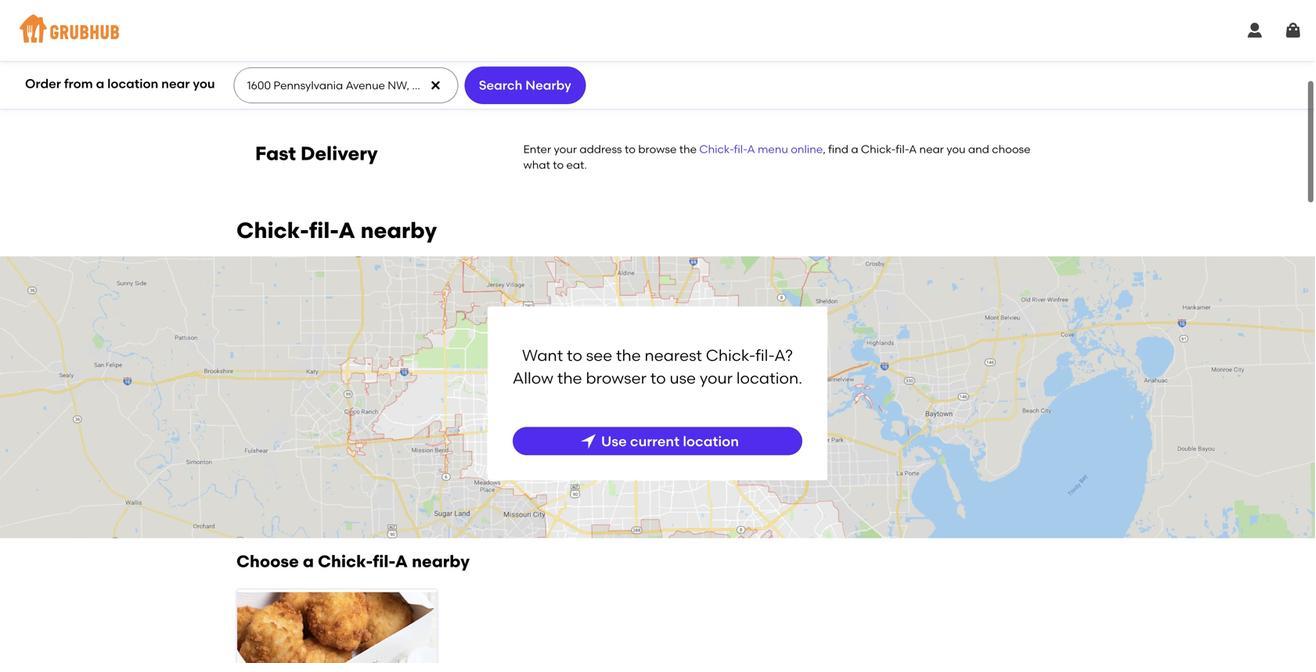 Task type: describe. For each thing, give the bounding box(es) containing it.
grubhub
[[237, 83, 284, 96]]

choose
[[237, 552, 299, 572]]

svg image
[[1284, 21, 1303, 40]]

browser
[[586, 369, 647, 388]]

to left the use
[[651, 369, 666, 388]]

a for location
[[96, 76, 104, 91]]

0 horizontal spatial you
[[193, 76, 215, 91]]

chick- right chains
[[354, 83, 388, 96]]

allow
[[513, 369, 554, 388]]

chick-fil-a nearby
[[237, 217, 437, 243]]

choose
[[993, 142, 1031, 156]]

0 horizontal spatial the
[[558, 369, 582, 388]]

see
[[586, 346, 613, 365]]

fast delivery
[[255, 142, 378, 165]]

near inside , find a chick-fil-a near you and choose what to eat.
[[920, 142, 944, 156]]

eat.
[[567, 158, 587, 172]]

chick- inside , find a chick-fil-a near you and choose what to eat.
[[861, 142, 896, 156]]

a?
[[775, 346, 793, 365]]

nearest
[[645, 346, 703, 365]]

current
[[630, 433, 680, 450]]

choose a chick-fil-a nearby
[[237, 552, 470, 572]]

online
[[791, 142, 823, 156]]

want to see the nearest chick-fil-a? allow the browser to use your location.
[[513, 346, 803, 388]]

nearby
[[526, 77, 572, 93]]

2 vertical spatial a
[[303, 552, 314, 572]]

chains link
[[300, 83, 338, 96]]

use current location button
[[513, 427, 803, 456]]

enter your address to browse the chick-fil-a menu online
[[524, 142, 823, 156]]

0 vertical spatial the
[[680, 142, 697, 156]]

chick- left menu
[[700, 142, 734, 156]]

fil- inside want to see the nearest chick-fil-a? allow the browser to use your location.
[[756, 346, 775, 365]]

find
[[829, 142, 849, 156]]

enter
[[524, 142, 551, 156]]

0 vertical spatial nearby
[[361, 217, 437, 243]]

to left browse on the top
[[625, 142, 636, 156]]

location inside button
[[683, 433, 739, 450]]

1 vertical spatial the
[[616, 346, 641, 365]]

fast
[[255, 142, 296, 165]]

1 vertical spatial svg image
[[429, 79, 442, 92]]

a inside , find a chick-fil-a near you and choose what to eat.
[[909, 142, 917, 156]]

order
[[25, 76, 61, 91]]



Task type: locate. For each thing, give the bounding box(es) containing it.
a right choose
[[303, 552, 314, 572]]

grubhub link
[[237, 83, 284, 96]]

a right from
[[96, 76, 104, 91]]

to left see
[[567, 346, 583, 365]]

0 horizontal spatial a
[[96, 76, 104, 91]]

the down want
[[558, 369, 582, 388]]

delivery
[[301, 142, 378, 165]]

location right from
[[107, 76, 158, 91]]

a
[[96, 76, 104, 91], [852, 142, 859, 156], [303, 552, 314, 572]]

fil-
[[388, 83, 402, 96], [734, 142, 748, 156], [896, 142, 909, 156], [309, 217, 339, 243], [756, 346, 775, 365], [373, 552, 395, 572]]

order from a location near you
[[25, 76, 215, 91]]

you inside , find a chick-fil-a near you and choose what to eat.
[[947, 142, 966, 156]]

svg image inside main navigation navigation
[[1246, 21, 1265, 40]]

Search Address search field
[[234, 68, 457, 103]]

to inside , find a chick-fil-a near you and choose what to eat.
[[553, 158, 564, 172]]

nearby
[[361, 217, 437, 243], [412, 552, 470, 572]]

from
[[64, 76, 93, 91]]

you left grubhub
[[193, 76, 215, 91]]

chick- right find
[[861, 142, 896, 156]]

chick- up chick-fil-a logo
[[318, 552, 373, 572]]

0 horizontal spatial svg image
[[429, 79, 442, 92]]

2 horizontal spatial a
[[852, 142, 859, 156]]

1 horizontal spatial your
[[700, 369, 733, 388]]

svg image left svg image
[[1246, 21, 1265, 40]]

1 horizontal spatial you
[[947, 142, 966, 156]]

1 horizontal spatial location
[[683, 433, 739, 450]]

2 vertical spatial svg image
[[580, 432, 598, 451]]

use
[[602, 433, 627, 450]]

chick-fil-a menu online link
[[700, 142, 823, 156]]

your up the eat.
[[554, 142, 577, 156]]

search nearby button
[[465, 67, 586, 104]]

0 horizontal spatial near
[[161, 76, 190, 91]]

chick- down fast
[[237, 217, 309, 243]]

1 horizontal spatial near
[[920, 142, 944, 156]]

svg image
[[1246, 21, 1265, 40], [429, 79, 442, 92], [580, 432, 598, 451]]

, find a chick-fil-a near you and choose what to eat.
[[524, 142, 1031, 172]]

0 horizontal spatial your
[[554, 142, 577, 156]]

1 vertical spatial nearby
[[412, 552, 470, 572]]

want
[[522, 346, 563, 365]]

your
[[554, 142, 577, 156], [700, 369, 733, 388]]

search
[[479, 77, 523, 93]]

use
[[670, 369, 696, 388]]

your right the use
[[700, 369, 733, 388]]

and
[[969, 142, 990, 156]]

your inside want to see the nearest chick-fil-a? allow the browser to use your location.
[[700, 369, 733, 388]]

1 vertical spatial location
[[683, 433, 739, 450]]

near
[[161, 76, 190, 91], [920, 142, 944, 156]]

2 horizontal spatial the
[[680, 142, 697, 156]]

a
[[402, 83, 410, 96], [748, 142, 756, 156], [909, 142, 917, 156], [339, 217, 355, 243], [395, 552, 408, 572]]

a right find
[[852, 142, 859, 156]]

a inside , find a chick-fil-a near you and choose what to eat.
[[852, 142, 859, 156]]

to
[[625, 142, 636, 156], [553, 158, 564, 172], [567, 346, 583, 365], [651, 369, 666, 388]]

location.
[[737, 369, 803, 388]]

you left and
[[947, 142, 966, 156]]

1 horizontal spatial the
[[616, 346, 641, 365]]

0 horizontal spatial location
[[107, 76, 158, 91]]

you
[[193, 76, 215, 91], [947, 142, 966, 156]]

svg image right chick-fil-a
[[429, 79, 442, 92]]

the
[[680, 142, 697, 156], [616, 346, 641, 365], [558, 369, 582, 388]]

chains
[[300, 83, 338, 96]]

0 vertical spatial your
[[554, 142, 577, 156]]

chick- inside want to see the nearest chick-fil-a? allow the browser to use your location.
[[706, 346, 756, 365]]

0 vertical spatial svg image
[[1246, 21, 1265, 40]]

search nearby
[[479, 77, 572, 93]]

location
[[107, 76, 158, 91], [683, 433, 739, 450]]

fil- inside , find a chick-fil-a near you and choose what to eat.
[[896, 142, 909, 156]]

1 vertical spatial near
[[920, 142, 944, 156]]

0 vertical spatial location
[[107, 76, 158, 91]]

1 vertical spatial a
[[852, 142, 859, 156]]

chick-
[[354, 83, 388, 96], [700, 142, 734, 156], [861, 142, 896, 156], [237, 217, 309, 243], [706, 346, 756, 365], [318, 552, 373, 572]]

use current location
[[602, 433, 739, 450]]

the right browse on the top
[[680, 142, 697, 156]]

1 vertical spatial your
[[700, 369, 733, 388]]

what
[[524, 158, 551, 172]]

1 vertical spatial you
[[947, 142, 966, 156]]

2 vertical spatial the
[[558, 369, 582, 388]]

2 horizontal spatial svg image
[[1246, 21, 1265, 40]]

location right current
[[683, 433, 739, 450]]

svg image left "use"
[[580, 432, 598, 451]]

0 vertical spatial you
[[193, 76, 215, 91]]

the up the 'browser'
[[616, 346, 641, 365]]

to left the eat.
[[553, 158, 564, 172]]

address
[[580, 142, 622, 156]]

chick- up location.
[[706, 346, 756, 365]]

svg image inside use current location button
[[580, 432, 598, 451]]

1 horizontal spatial a
[[303, 552, 314, 572]]

chick-fil-a logo image
[[237, 593, 437, 663]]

chick-fil-a
[[354, 83, 410, 96]]

menu
[[758, 142, 789, 156]]

browse
[[639, 142, 677, 156]]

a for chick-
[[852, 142, 859, 156]]

,
[[823, 142, 826, 156]]

0 vertical spatial a
[[96, 76, 104, 91]]

0 vertical spatial near
[[161, 76, 190, 91]]

main navigation navigation
[[0, 0, 1316, 61]]

1 horizontal spatial svg image
[[580, 432, 598, 451]]



Task type: vqa. For each thing, say whether or not it's contained in the screenshot.
topmost &
no



